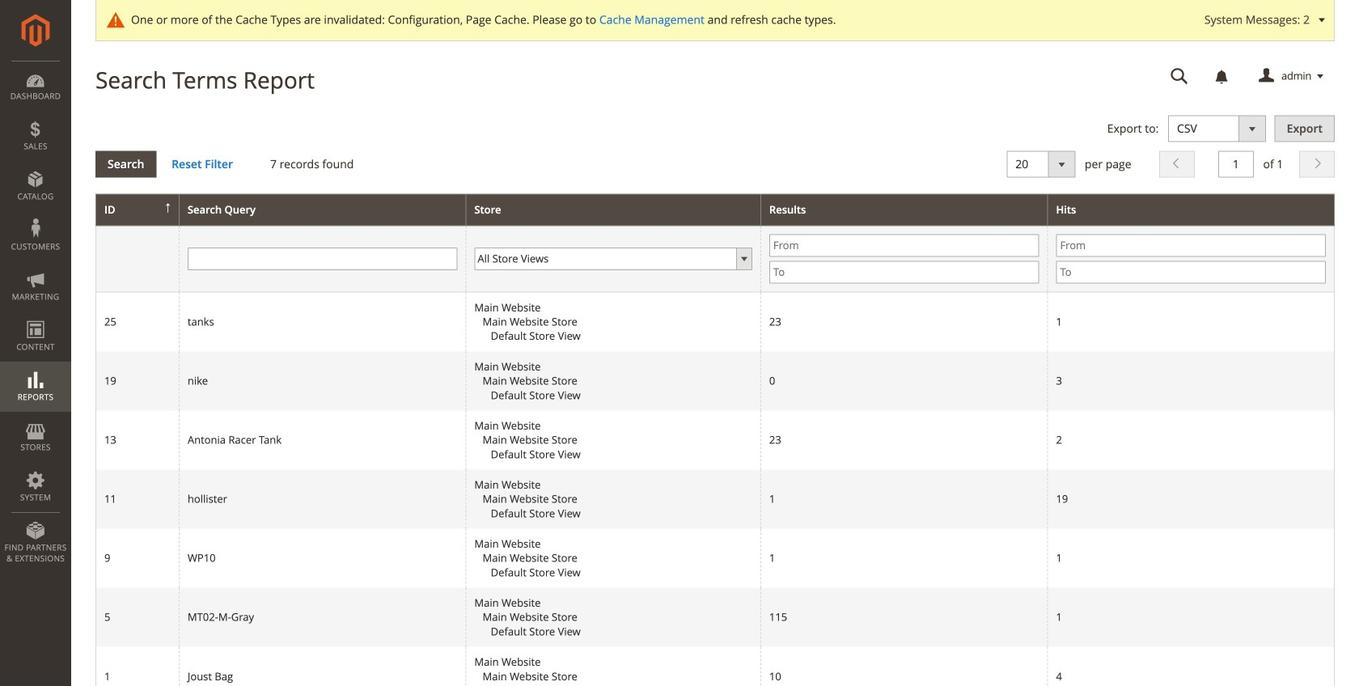 Task type: locate. For each thing, give the bounding box(es) containing it.
magento admin panel image
[[21, 14, 50, 47]]

from text field up to text field
[[1057, 234, 1327, 257]]

from text field up to text box
[[770, 234, 1040, 257]]

To text field
[[1057, 261, 1327, 284]]

from text field for to text box
[[770, 234, 1040, 257]]

From text field
[[770, 234, 1040, 257], [1057, 234, 1327, 257]]

1 horizontal spatial from text field
[[1057, 234, 1327, 257]]

0 horizontal spatial from text field
[[770, 234, 1040, 257]]

None text field
[[1160, 62, 1200, 91], [1219, 151, 1255, 178], [188, 248, 458, 270], [1160, 62, 1200, 91], [1219, 151, 1255, 178], [188, 248, 458, 270]]

1 from text field from the left
[[770, 234, 1040, 257]]

2 from text field from the left
[[1057, 234, 1327, 257]]

To text field
[[770, 261, 1040, 284]]

menu bar
[[0, 61, 71, 572]]



Task type: describe. For each thing, give the bounding box(es) containing it.
from text field for to text field
[[1057, 234, 1327, 257]]



